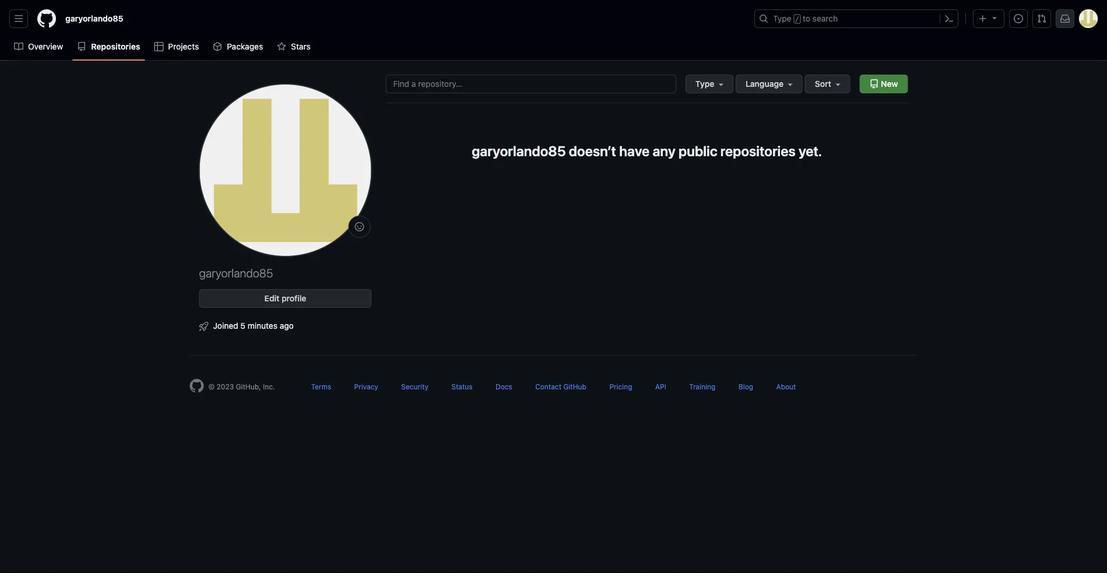 Task type: describe. For each thing, give the bounding box(es) containing it.
sort
[[815, 79, 831, 89]]

about
[[776, 383, 796, 391]]

terms link
[[311, 383, 331, 391]]

language button
[[736, 75, 803, 93]]

table image
[[154, 42, 164, 51]]

homepage image inside footer
[[190, 379, 204, 393]]

packages
[[227, 42, 263, 51]]

edit profile button
[[199, 289, 372, 308]]

repositories
[[721, 143, 796, 159]]

repositories
[[91, 42, 140, 51]]

1 horizontal spatial garyorlando85
[[199, 266, 273, 280]]

ago
[[280, 321, 294, 330]]

footer containing © 2023 github, inc.
[[180, 355, 927, 422]]

api link
[[655, 383, 666, 391]]

new
[[879, 79, 898, 89]]

terms
[[311, 383, 331, 391]]

type button
[[686, 75, 734, 93]]

garyorlando85 link
[[61, 9, 128, 28]]

joined 5 minutes ago
[[213, 321, 294, 330]]

2023
[[217, 383, 234, 391]]

security link
[[401, 383, 429, 391]]

stars link
[[272, 38, 315, 55]]

github,
[[236, 383, 261, 391]]

command palette image
[[945, 14, 954, 23]]

type / to search
[[773, 14, 838, 23]]

repo image
[[77, 42, 86, 51]]

©
[[208, 383, 215, 391]]

docs link
[[496, 383, 512, 391]]

public
[[679, 143, 718, 159]]

contact github
[[535, 383, 587, 391]]

type for type
[[696, 79, 714, 89]]

git pull request image
[[1037, 14, 1047, 23]]

garyorlando85 inside "link"
[[65, 14, 123, 23]]

privacy link
[[354, 383, 378, 391]]

repositories link
[[72, 38, 145, 55]]

notifications image
[[1061, 14, 1070, 23]]

edit profile
[[264, 294, 306, 303]]

inc.
[[263, 383, 275, 391]]

blog link
[[739, 383, 753, 391]]

package image
[[213, 42, 222, 51]]

/
[[795, 15, 799, 23]]

Find a repository… search field
[[386, 75, 676, 93]]

issue opened image
[[1014, 14, 1023, 23]]

api
[[655, 383, 666, 391]]

pricing
[[610, 383, 632, 391]]

joined
[[213, 321, 238, 330]]



Task type: locate. For each thing, give the bounding box(es) containing it.
homepage image
[[37, 9, 56, 28], [190, 379, 204, 393]]

type for type / to search
[[773, 14, 792, 23]]

status link
[[451, 383, 473, 391]]

1 horizontal spatial homepage image
[[190, 379, 204, 393]]

0 horizontal spatial garyorlando85
[[65, 14, 123, 23]]

change your avatar image
[[199, 84, 372, 257]]

to
[[803, 14, 811, 23]]

status
[[451, 383, 473, 391]]

© 2023 github, inc.
[[208, 383, 275, 391]]

packages link
[[208, 38, 268, 55]]

triangle down image
[[990, 13, 999, 22]]

garyorlando85
[[65, 14, 123, 23], [472, 143, 566, 159], [199, 266, 273, 280]]

repo image
[[870, 79, 879, 89]]

0 horizontal spatial type
[[696, 79, 714, 89]]

type
[[773, 14, 792, 23], [696, 79, 714, 89]]

1 vertical spatial garyorlando85
[[472, 143, 566, 159]]

docs
[[496, 383, 512, 391]]

blog
[[739, 383, 753, 391]]

overview
[[28, 42, 63, 51]]

projects
[[168, 42, 199, 51]]

have
[[619, 143, 650, 159]]

stars
[[291, 42, 311, 51]]

contact
[[535, 383, 562, 391]]

homepage image up overview
[[37, 9, 56, 28]]

training link
[[689, 383, 716, 391]]

0 vertical spatial garyorlando85
[[65, 14, 123, 23]]

type inside popup button
[[696, 79, 714, 89]]

1 horizontal spatial type
[[773, 14, 792, 23]]

github
[[563, 383, 587, 391]]

2 horizontal spatial garyorlando85
[[472, 143, 566, 159]]

book image
[[14, 42, 23, 51]]

contact github link
[[535, 383, 587, 391]]

yet.
[[799, 143, 822, 159]]

pricing link
[[610, 383, 632, 391]]

2 vertical spatial garyorlando85
[[199, 266, 273, 280]]

sort button
[[805, 75, 850, 93]]

garyorlando85 doesn't have any public repositories yet.
[[472, 143, 822, 159]]

star image
[[277, 42, 286, 51]]

rocket image
[[199, 322, 208, 331]]

edit
[[264, 294, 279, 303]]

privacy
[[354, 383, 378, 391]]

0 vertical spatial type
[[773, 14, 792, 23]]

security
[[401, 383, 429, 391]]

smiley image
[[355, 222, 364, 231]]

1 vertical spatial type
[[696, 79, 714, 89]]

0 horizontal spatial homepage image
[[37, 9, 56, 28]]

doesn't
[[569, 143, 616, 159]]

overview link
[[9, 38, 68, 55]]

search
[[813, 14, 838, 23]]

new link
[[860, 75, 908, 93]]

1 vertical spatial homepage image
[[190, 379, 204, 393]]

0 vertical spatial homepage image
[[37, 9, 56, 28]]

minutes
[[248, 321, 278, 330]]

profile
[[282, 294, 306, 303]]

training
[[689, 383, 716, 391]]

Repositories search field
[[386, 75, 850, 93]]

homepage image left ©
[[190, 379, 204, 393]]

plus image
[[978, 14, 988, 23]]

about link
[[776, 383, 796, 391]]

5
[[240, 321, 245, 330]]

projects link
[[150, 38, 204, 55]]

any
[[653, 143, 676, 159]]

footer
[[180, 355, 927, 422]]

language
[[746, 79, 784, 89]]



Task type: vqa. For each thing, say whether or not it's contained in the screenshot.
Edit profile button
yes



